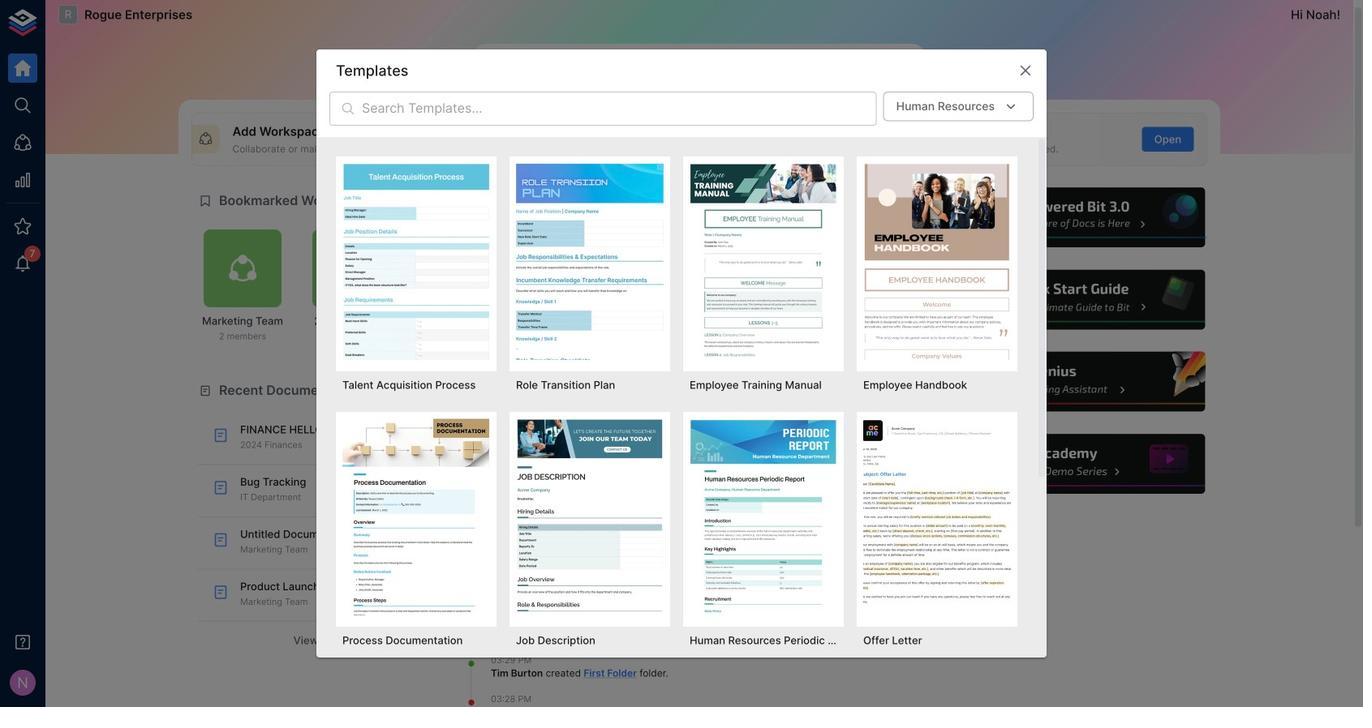 Task type: vqa. For each thing, say whether or not it's contained in the screenshot.
the Comments image
no



Task type: locate. For each thing, give the bounding box(es) containing it.
1 help image from the top
[[963, 185, 1207, 250]]

job description image
[[516, 419, 664, 616]]

dialog
[[316, 50, 1047, 708]]

role transition plan image
[[516, 163, 664, 360]]

4 help image from the top
[[963, 432, 1207, 496]]

help image
[[963, 185, 1207, 250], [963, 268, 1207, 332], [963, 350, 1207, 414], [963, 432, 1207, 496]]



Task type: describe. For each thing, give the bounding box(es) containing it.
employee training manual image
[[690, 163, 837, 360]]

3 help image from the top
[[963, 350, 1207, 414]]

process documentation image
[[342, 419, 490, 616]]

talent acquisition process image
[[342, 163, 490, 360]]

employee handbook image
[[863, 163, 1011, 360]]

offer letter image
[[863, 419, 1011, 616]]

Search Templates... text field
[[362, 92, 877, 126]]

human resources periodic report image
[[690, 419, 837, 616]]

2 help image from the top
[[963, 268, 1207, 332]]



